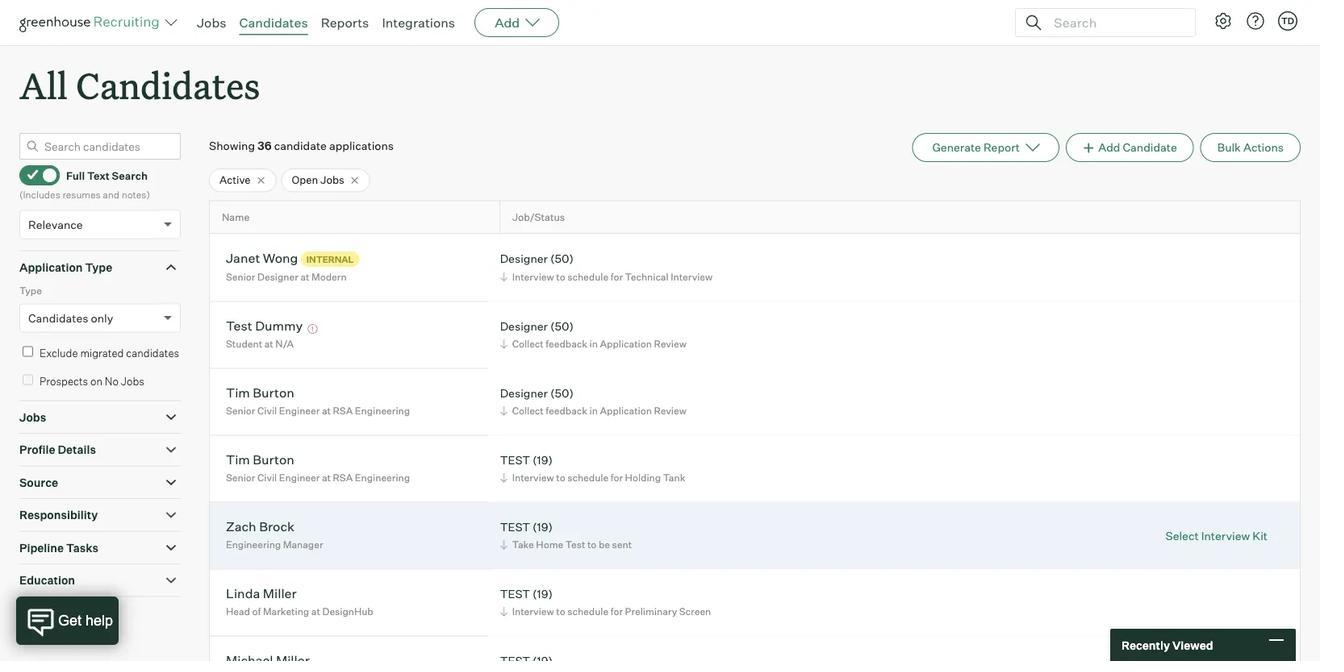 Task type: describe. For each thing, give the bounding box(es) containing it.
3 (50) from the top
[[550, 386, 574, 400]]

interview to schedule for technical interview link
[[498, 269, 717, 284]]

prospects on no jobs
[[40, 375, 144, 388]]

reset filters button
[[19, 606, 116, 636]]

1 vertical spatial candidates
[[76, 61, 260, 109]]

only
[[91, 311, 113, 325]]

n/a
[[276, 338, 294, 350]]

tim burton senior civil engineer at rsa engineering for test
[[226, 452, 410, 484]]

in for student at n/a
[[590, 338, 598, 350]]

reports
[[321, 15, 369, 31]]

schedule inside designer (50) interview to schedule for technical interview
[[568, 271, 609, 283]]

reports link
[[321, 15, 369, 31]]

showing
[[209, 139, 255, 153]]

profile
[[19, 443, 55, 457]]

head
[[226, 606, 250, 618]]

take
[[512, 539, 534, 551]]

add button
[[475, 8, 560, 37]]

recently
[[1122, 639, 1170, 653]]

schedule for miller
[[568, 606, 609, 618]]

janet wong link
[[226, 250, 298, 269]]

(50) for test dummy
[[550, 319, 574, 333]]

name
[[222, 211, 250, 224]]

add candidate
[[1099, 141, 1177, 155]]

for for miller
[[611, 606, 623, 618]]

for inside designer (50) interview to schedule for technical interview
[[611, 271, 623, 283]]

generate
[[933, 141, 981, 155]]

responsibility
[[19, 509, 98, 523]]

type element
[[19, 283, 181, 344]]

open jobs
[[292, 174, 344, 187]]

test inside 'test (19) take home test to be sent'
[[566, 539, 585, 551]]

janet
[[226, 250, 260, 266]]

be
[[599, 539, 610, 551]]

generate report
[[933, 141, 1020, 155]]

filters
[[76, 614, 108, 628]]

designer for senior designer at modern
[[500, 252, 548, 266]]

candidates only option
[[28, 311, 113, 325]]

candidates link
[[239, 15, 308, 31]]

checkmark image
[[27, 169, 39, 181]]

rsa for designer (50)
[[333, 405, 353, 417]]

showing 36 candidate applications
[[209, 139, 394, 153]]

application type
[[19, 260, 112, 275]]

reset
[[44, 614, 73, 628]]

search
[[112, 169, 148, 182]]

brock
[[259, 519, 295, 535]]

td button
[[1279, 11, 1298, 31]]

candidate
[[274, 139, 327, 153]]

add for add candidate
[[1099, 141, 1121, 155]]

test for tim burton
[[500, 453, 530, 467]]

interview for designer (50) interview to schedule for technical interview
[[512, 271, 554, 283]]

Search candidates field
[[19, 133, 181, 160]]

active
[[220, 174, 251, 187]]

kit
[[1253, 529, 1268, 544]]

bulk
[[1218, 141, 1241, 155]]

application for student at n/a
[[600, 338, 652, 350]]

engineering for designer (50)
[[355, 405, 410, 417]]

bulk actions
[[1218, 141, 1284, 155]]

tim burton senior civil engineer at rsa engineering for designer
[[226, 385, 410, 417]]

add candidate link
[[1066, 133, 1194, 162]]

collect for student at n/a
[[512, 338, 544, 350]]

student at n/a
[[226, 338, 294, 350]]

and
[[103, 189, 119, 201]]

to for test (19) interview to schedule for preliminary screen
[[556, 606, 566, 618]]

test (19) interview to schedule for preliminary screen
[[500, 587, 711, 618]]

1 senior from the top
[[226, 271, 255, 283]]

profile details
[[19, 443, 96, 457]]

engineer for designer (50)
[[279, 405, 320, 417]]

tasks
[[66, 541, 99, 556]]

civil for designer (50)
[[258, 405, 277, 417]]

generate report button
[[912, 133, 1060, 162]]

feedback for student at n/a
[[546, 338, 588, 350]]

civil for test (19)
[[258, 472, 277, 484]]

rsa for test (19)
[[333, 472, 353, 484]]

select interview kit
[[1166, 529, 1268, 544]]

viewed
[[1173, 639, 1214, 653]]

designer (50) interview to schedule for technical interview
[[500, 252, 713, 283]]

test for linda miller
[[500, 587, 530, 601]]

collect feedback in application review link for senior civil engineer at rsa engineering
[[498, 404, 691, 419]]

test dummy has been in application review for more than 5 days image
[[306, 325, 320, 334]]

open
[[292, 174, 318, 187]]

senior for test (19)
[[226, 472, 255, 484]]

student
[[226, 338, 262, 350]]

review for student at n/a
[[654, 338, 687, 350]]

source
[[19, 476, 58, 490]]

recently viewed
[[1122, 639, 1214, 653]]

report
[[984, 141, 1020, 155]]

candidate reports are now available! apply filters and select "view in app" element
[[912, 133, 1060, 162]]

engineer for test (19)
[[279, 472, 320, 484]]

jobs link
[[197, 15, 226, 31]]

tim for designer
[[226, 385, 250, 401]]

greenhouse recruiting image
[[19, 13, 165, 32]]

jobs left the candidates link
[[197, 15, 226, 31]]

designer for senior civil engineer at rsa engineering
[[500, 386, 548, 400]]

add for add
[[495, 15, 520, 31]]

zach brock engineering manager
[[226, 519, 323, 551]]

candidate
[[1123, 141, 1177, 155]]

screen
[[679, 606, 711, 618]]

select interview kit link
[[1166, 529, 1268, 544]]

td
[[1282, 15, 1295, 26]]

linda
[[226, 586, 260, 602]]

tim burton link for designer
[[226, 385, 294, 404]]

review for senior civil engineer at rsa engineering
[[654, 405, 687, 417]]

of
[[252, 606, 261, 618]]

designer for student at n/a
[[500, 319, 548, 333]]

interview to schedule for preliminary screen link
[[498, 605, 715, 620]]

in for senior civil engineer at rsa engineering
[[590, 405, 598, 417]]

0 vertical spatial application
[[19, 260, 83, 275]]

preliminary
[[625, 606, 677, 618]]

integrations
[[382, 15, 455, 31]]

schedule for burton
[[568, 472, 609, 484]]

migrated
[[80, 347, 124, 360]]

test dummy
[[226, 318, 303, 334]]

tank
[[663, 472, 686, 484]]

linda miller link
[[226, 586, 297, 605]]

engineering inside zach brock engineering manager
[[226, 539, 281, 551]]

tim burton link for test
[[226, 452, 294, 471]]

integrations link
[[382, 15, 455, 31]]

collect for senior civil engineer at rsa engineering
[[512, 405, 544, 417]]

0 vertical spatial type
[[85, 260, 112, 275]]

designer (50) collect feedback in application review for student at n/a
[[500, 319, 687, 350]]

exclude migrated candidates
[[40, 347, 179, 360]]

relevance
[[28, 218, 83, 232]]



Task type: locate. For each thing, give the bounding box(es) containing it.
designer (50) collect feedback in application review up test (19) interview to schedule for holding tank
[[500, 386, 687, 417]]

0 vertical spatial add
[[495, 15, 520, 31]]

candidates for candidates
[[239, 15, 308, 31]]

senior up zach
[[226, 472, 255, 484]]

modern
[[312, 271, 347, 283]]

schedule
[[568, 271, 609, 283], [568, 472, 609, 484], [568, 606, 609, 618]]

2 vertical spatial for
[[611, 606, 623, 618]]

select
[[1166, 529, 1199, 544]]

0 vertical spatial candidates
[[239, 15, 308, 31]]

1 vertical spatial engineering
[[355, 472, 410, 484]]

1 schedule from the top
[[568, 271, 609, 283]]

add inside popup button
[[495, 15, 520, 31]]

collect feedback in application review link
[[498, 337, 691, 352], [498, 404, 691, 419]]

reset filters
[[44, 614, 108, 628]]

tim burton link down student at n/a
[[226, 385, 294, 404]]

1 vertical spatial burton
[[253, 452, 294, 468]]

schedule left preliminary
[[568, 606, 609, 618]]

1 vertical spatial tim
[[226, 452, 250, 468]]

interview to schedule for holding tank link
[[498, 471, 690, 486]]

at for test (19) interview to schedule for holding tank
[[322, 472, 331, 484]]

0 vertical spatial tim burton link
[[226, 385, 294, 404]]

(19) up interview to schedule for holding tank link
[[533, 453, 553, 467]]

1 in from the top
[[590, 338, 598, 350]]

3 schedule from the top
[[568, 606, 609, 618]]

for left holding at the bottom
[[611, 472, 623, 484]]

jobs right no
[[121, 375, 144, 388]]

(50)
[[550, 252, 574, 266], [550, 319, 574, 333], [550, 386, 574, 400]]

interview for test (19) interview to schedule for preliminary screen
[[512, 606, 554, 618]]

1 designer (50) collect feedback in application review from the top
[[500, 319, 687, 350]]

education
[[19, 574, 75, 588]]

on
[[90, 375, 103, 388]]

1 vertical spatial designer (50) collect feedback in application review
[[500, 386, 687, 417]]

2 senior from the top
[[226, 405, 255, 417]]

1 (50) from the top
[[550, 252, 574, 266]]

full
[[66, 169, 85, 182]]

civil up brock
[[258, 472, 277, 484]]

engineer down 'n/a'
[[279, 405, 320, 417]]

1 engineer from the top
[[279, 405, 320, 417]]

type up type element
[[85, 260, 112, 275]]

1 vertical spatial (50)
[[550, 319, 574, 333]]

2 vertical spatial senior
[[226, 472, 255, 484]]

(50) inside designer (50) interview to schedule for technical interview
[[550, 252, 574, 266]]

candidates
[[239, 15, 308, 31], [76, 61, 260, 109], [28, 311, 88, 325]]

burton
[[253, 385, 294, 401], [253, 452, 294, 468]]

exclude
[[40, 347, 78, 360]]

prospects
[[40, 375, 88, 388]]

interview down job/status
[[512, 271, 554, 283]]

at for test (19) interview to schedule for preliminary screen
[[311, 606, 320, 618]]

interview for test (19) interview to schedule for holding tank
[[512, 472, 554, 484]]

full text search (includes resumes and notes)
[[19, 169, 150, 201]]

1 tim from the top
[[226, 385, 250, 401]]

zach brock link
[[226, 519, 295, 538]]

to up 'test (19) take home test to be sent'
[[556, 472, 566, 484]]

Prospects on No Jobs checkbox
[[23, 375, 33, 386]]

1 vertical spatial collect
[[512, 405, 544, 417]]

feedback for senior civil engineer at rsa engineering
[[546, 405, 588, 417]]

1 test from the top
[[500, 453, 530, 467]]

feedback up test (19) interview to schedule for holding tank
[[546, 405, 588, 417]]

candidates inside type element
[[28, 311, 88, 325]]

2 vertical spatial schedule
[[568, 606, 609, 618]]

2 tim from the top
[[226, 452, 250, 468]]

3 (19) from the top
[[533, 587, 553, 601]]

senior down student on the bottom
[[226, 405, 255, 417]]

relevance option
[[28, 218, 83, 232]]

notes)
[[122, 189, 150, 201]]

2 (50) from the top
[[550, 319, 574, 333]]

engineering for test (19)
[[355, 472, 410, 484]]

3 test from the top
[[500, 587, 530, 601]]

1 vertical spatial test
[[566, 539, 585, 551]]

(19) up home
[[533, 520, 553, 534]]

1 tim burton senior civil engineer at rsa engineering from the top
[[226, 385, 410, 417]]

application down interview to schedule for technical interview link
[[600, 338, 652, 350]]

tim for test
[[226, 452, 250, 468]]

1 vertical spatial civil
[[258, 472, 277, 484]]

pipeline
[[19, 541, 64, 556]]

1 review from the top
[[654, 338, 687, 350]]

application for senior civil engineer at rsa engineering
[[600, 405, 652, 417]]

(19) down home
[[533, 587, 553, 601]]

1 civil from the top
[[258, 405, 277, 417]]

designhub
[[322, 606, 374, 618]]

0 vertical spatial engineer
[[279, 405, 320, 417]]

(19) inside test (19) interview to schedule for holding tank
[[533, 453, 553, 467]]

jobs right open
[[320, 174, 344, 187]]

(19) inside 'test (19) take home test to be sent'
[[533, 520, 553, 534]]

in down interview to schedule for technical interview link
[[590, 338, 598, 350]]

1 tim burton link from the top
[[226, 385, 294, 404]]

designer
[[500, 252, 548, 266], [258, 271, 299, 283], [500, 319, 548, 333], [500, 386, 548, 400]]

test inside test (19) interview to schedule for holding tank
[[500, 453, 530, 467]]

2 for from the top
[[611, 472, 623, 484]]

3 for from the top
[[611, 606, 623, 618]]

1 rsa from the top
[[333, 405, 353, 417]]

internal
[[307, 254, 354, 265]]

in up test (19) interview to schedule for holding tank
[[590, 405, 598, 417]]

3 senior from the top
[[226, 472, 255, 484]]

burton up brock
[[253, 452, 294, 468]]

manager
[[283, 539, 323, 551]]

1 vertical spatial add
[[1099, 141, 1121, 155]]

0 vertical spatial civil
[[258, 405, 277, 417]]

to inside designer (50) interview to schedule for technical interview
[[556, 271, 566, 283]]

home
[[536, 539, 564, 551]]

civil
[[258, 405, 277, 417], [258, 472, 277, 484]]

Exclude migrated candidates checkbox
[[23, 347, 33, 357]]

0 vertical spatial for
[[611, 271, 623, 283]]

2 schedule from the top
[[568, 472, 609, 484]]

bulk actions link
[[1201, 133, 1301, 162]]

burton for designer
[[253, 385, 294, 401]]

application down relevance "option" at the left top of the page
[[19, 260, 83, 275]]

1 vertical spatial in
[[590, 405, 598, 417]]

2 engineer from the top
[[279, 472, 320, 484]]

designer (50) collect feedback in application review
[[500, 319, 687, 350], [500, 386, 687, 417]]

0 vertical spatial schedule
[[568, 271, 609, 283]]

pipeline tasks
[[19, 541, 99, 556]]

zach
[[226, 519, 256, 535]]

1 vertical spatial schedule
[[568, 472, 609, 484]]

tim burton link up the zach brock link
[[226, 452, 294, 471]]

at inside the linda miller head of marketing at designhub
[[311, 606, 320, 618]]

designer (50) collect feedback in application review for senior civil engineer at rsa engineering
[[500, 386, 687, 417]]

(includes
[[19, 189, 60, 201]]

designer (50) collect feedback in application review down interview to schedule for technical interview link
[[500, 319, 687, 350]]

all
[[19, 61, 68, 109]]

0 vertical spatial collect feedback in application review link
[[498, 337, 691, 352]]

(19)
[[533, 453, 553, 467], [533, 520, 553, 534], [533, 587, 553, 601]]

0 horizontal spatial test
[[226, 318, 252, 334]]

schedule left technical
[[568, 271, 609, 283]]

2 in from the top
[[590, 405, 598, 417]]

resumes
[[62, 189, 101, 201]]

candidates right jobs link
[[239, 15, 308, 31]]

senior designer at modern
[[226, 271, 347, 283]]

to inside 'test (19) take home test to be sent'
[[588, 539, 597, 551]]

to left be
[[588, 539, 597, 551]]

schedule inside test (19) interview to schedule for holding tank
[[568, 472, 609, 484]]

tim burton senior civil engineer at rsa engineering
[[226, 385, 410, 417], [226, 452, 410, 484]]

1 for from the top
[[611, 271, 623, 283]]

tim
[[226, 385, 250, 401], [226, 452, 250, 468]]

1 vertical spatial engineer
[[279, 472, 320, 484]]

0 vertical spatial burton
[[253, 385, 294, 401]]

2 rsa from the top
[[333, 472, 353, 484]]

test
[[226, 318, 252, 334], [566, 539, 585, 551]]

0 vertical spatial test
[[500, 453, 530, 467]]

2 test from the top
[[500, 520, 530, 534]]

senior for designer (50)
[[226, 405, 255, 417]]

applications
[[329, 139, 394, 153]]

interview left kit
[[1202, 529, 1251, 544]]

civil down student at n/a
[[258, 405, 277, 417]]

for inside test (19) interview to schedule for holding tank
[[611, 472, 623, 484]]

0 vertical spatial tim
[[226, 385, 250, 401]]

0 vertical spatial in
[[590, 338, 598, 350]]

to for designer (50) interview to schedule for technical interview
[[556, 271, 566, 283]]

36
[[258, 139, 272, 153]]

rsa
[[333, 405, 353, 417], [333, 472, 353, 484]]

1 vertical spatial collect feedback in application review link
[[498, 404, 691, 419]]

2 (19) from the top
[[533, 520, 553, 534]]

for for burton
[[611, 472, 623, 484]]

no
[[105, 375, 119, 388]]

candidates
[[126, 347, 179, 360]]

for inside test (19) interview to schedule for preliminary screen
[[611, 606, 623, 618]]

2 designer (50) collect feedback in application review from the top
[[500, 386, 687, 417]]

engineering
[[355, 405, 410, 417], [355, 472, 410, 484], [226, 539, 281, 551]]

0 vertical spatial collect
[[512, 338, 544, 350]]

1 horizontal spatial test
[[566, 539, 585, 551]]

test
[[500, 453, 530, 467], [500, 520, 530, 534], [500, 587, 530, 601]]

add
[[495, 15, 520, 31], [1099, 141, 1121, 155]]

marketing
[[263, 606, 309, 618]]

to down job/status
[[556, 271, 566, 283]]

interview inside test (19) interview to schedule for preliminary screen
[[512, 606, 554, 618]]

2 tim burton link from the top
[[226, 452, 294, 471]]

to inside test (19) interview to schedule for holding tank
[[556, 472, 566, 484]]

(19) inside test (19) interview to schedule for preliminary screen
[[533, 587, 553, 601]]

0 horizontal spatial add
[[495, 15, 520, 31]]

(50) for janet wong
[[550, 252, 574, 266]]

sent
[[612, 539, 632, 551]]

test up student on the bottom
[[226, 318, 252, 334]]

for left technical
[[611, 271, 623, 283]]

1 vertical spatial tim burton senior civil engineer at rsa engineering
[[226, 452, 410, 484]]

designer inside designer (50) interview to schedule for technical interview
[[500, 252, 548, 266]]

1 burton from the top
[[253, 385, 294, 401]]

test dummy link
[[226, 318, 303, 337]]

janet wong
[[226, 250, 298, 266]]

1 vertical spatial test
[[500, 520, 530, 534]]

2 tim burton senior civil engineer at rsa engineering from the top
[[226, 452, 410, 484]]

0 vertical spatial (50)
[[550, 252, 574, 266]]

senior
[[226, 271, 255, 283], [226, 405, 255, 417], [226, 472, 255, 484]]

1 vertical spatial review
[[654, 405, 687, 417]]

schedule left holding at the bottom
[[568, 472, 609, 484]]

tim down student on the bottom
[[226, 385, 250, 401]]

candidates down jobs link
[[76, 61, 260, 109]]

2 civil from the top
[[258, 472, 277, 484]]

candidates for candidates only
[[28, 311, 88, 325]]

2 vertical spatial application
[[600, 405, 652, 417]]

0 vertical spatial engineering
[[355, 405, 410, 417]]

to down take home test to be sent link
[[556, 606, 566, 618]]

engineer up brock
[[279, 472, 320, 484]]

1 collect from the top
[[512, 338, 544, 350]]

review down technical
[[654, 338, 687, 350]]

2 collect from the top
[[512, 405, 544, 417]]

Search text field
[[1050, 11, 1181, 34]]

1 horizontal spatial type
[[85, 260, 112, 275]]

1 vertical spatial application
[[600, 338, 652, 350]]

interview right technical
[[671, 271, 713, 283]]

test down take
[[500, 587, 530, 601]]

review up tank
[[654, 405, 687, 417]]

type
[[85, 260, 112, 275], [19, 285, 42, 297]]

2 collect feedback in application review link from the top
[[498, 404, 691, 419]]

2 vertical spatial engineering
[[226, 539, 281, 551]]

1 vertical spatial tim burton link
[[226, 452, 294, 471]]

1 vertical spatial senior
[[226, 405, 255, 417]]

(19) for tim burton
[[533, 453, 553, 467]]

collect feedback in application review link down interview to schedule for technical interview link
[[498, 337, 691, 352]]

actions
[[1244, 141, 1284, 155]]

test right home
[[566, 539, 585, 551]]

test inside 'test (19) take home test to be sent'
[[500, 520, 530, 534]]

burton for test
[[253, 452, 294, 468]]

holding
[[625, 472, 661, 484]]

0 vertical spatial test
[[226, 318, 252, 334]]

candidates only
[[28, 311, 113, 325]]

for left preliminary
[[611, 606, 623, 618]]

test (19) take home test to be sent
[[500, 520, 632, 551]]

interview inside test (19) interview to schedule for holding tank
[[512, 472, 554, 484]]

1 feedback from the top
[[546, 338, 588, 350]]

senior down janet
[[226, 271, 255, 283]]

1 collect feedback in application review link from the top
[[498, 337, 691, 352]]

1 horizontal spatial add
[[1099, 141, 1121, 155]]

2 vertical spatial candidates
[[28, 311, 88, 325]]

2 vertical spatial test
[[500, 587, 530, 601]]

application up test (19) interview to schedule for holding tank
[[600, 405, 652, 417]]

1 vertical spatial for
[[611, 472, 623, 484]]

collect feedback in application review link up test (19) interview to schedule for holding tank
[[498, 404, 691, 419]]

type down the application type
[[19, 285, 42, 297]]

test up take
[[500, 520, 530, 534]]

(19) for linda miller
[[533, 587, 553, 601]]

details
[[58, 443, 96, 457]]

interview up 'test (19) take home test to be sent'
[[512, 472, 554, 484]]

configure image
[[1214, 11, 1233, 31]]

jobs up profile
[[19, 411, 46, 425]]

2 burton from the top
[[253, 452, 294, 468]]

1 (19) from the top
[[533, 453, 553, 467]]

wong
[[263, 250, 298, 266]]

0 vertical spatial tim burton senior civil engineer at rsa engineering
[[226, 385, 410, 417]]

interview down take
[[512, 606, 554, 618]]

feedback down interview to schedule for technical interview link
[[546, 338, 588, 350]]

1 vertical spatial rsa
[[333, 472, 353, 484]]

test inside test (19) interview to schedule for preliminary screen
[[500, 587, 530, 601]]

candidates up exclude
[[28, 311, 88, 325]]

0 vertical spatial (19)
[[533, 453, 553, 467]]

1 vertical spatial feedback
[[546, 405, 588, 417]]

test up interview to schedule for holding tank link
[[500, 453, 530, 467]]

to inside test (19) interview to schedule for preliminary screen
[[556, 606, 566, 618]]

test (19) interview to schedule for holding tank
[[500, 453, 686, 484]]

0 vertical spatial review
[[654, 338, 687, 350]]

0 vertical spatial feedback
[[546, 338, 588, 350]]

1 vertical spatial (19)
[[533, 520, 553, 534]]

0 vertical spatial rsa
[[333, 405, 353, 417]]

collect feedback in application review link for student at n/a
[[498, 337, 691, 352]]

0 vertical spatial designer (50) collect feedback in application review
[[500, 319, 687, 350]]

at for designer (50) collect feedback in application review
[[322, 405, 331, 417]]

2 feedback from the top
[[546, 405, 588, 417]]

tim burton senior civil engineer at rsa engineering down 'n/a'
[[226, 385, 410, 417]]

td button
[[1275, 8, 1301, 34]]

0 horizontal spatial type
[[19, 285, 42, 297]]

1 vertical spatial type
[[19, 285, 42, 297]]

2 vertical spatial (19)
[[533, 587, 553, 601]]

technical
[[625, 271, 669, 283]]

0 vertical spatial senior
[[226, 271, 255, 283]]

linda miller head of marketing at designhub
[[226, 586, 374, 618]]

dummy
[[255, 318, 303, 334]]

tim burton senior civil engineer at rsa engineering up brock
[[226, 452, 410, 484]]

schedule inside test (19) interview to schedule for preliminary screen
[[568, 606, 609, 618]]

2 vertical spatial (50)
[[550, 386, 574, 400]]

burton down 'n/a'
[[253, 385, 294, 401]]

2 review from the top
[[654, 405, 687, 417]]

tim up zach
[[226, 452, 250, 468]]

to for test (19) interview to schedule for holding tank
[[556, 472, 566, 484]]



Task type: vqa. For each thing, say whether or not it's contained in the screenshot.
"OPENINGS"
no



